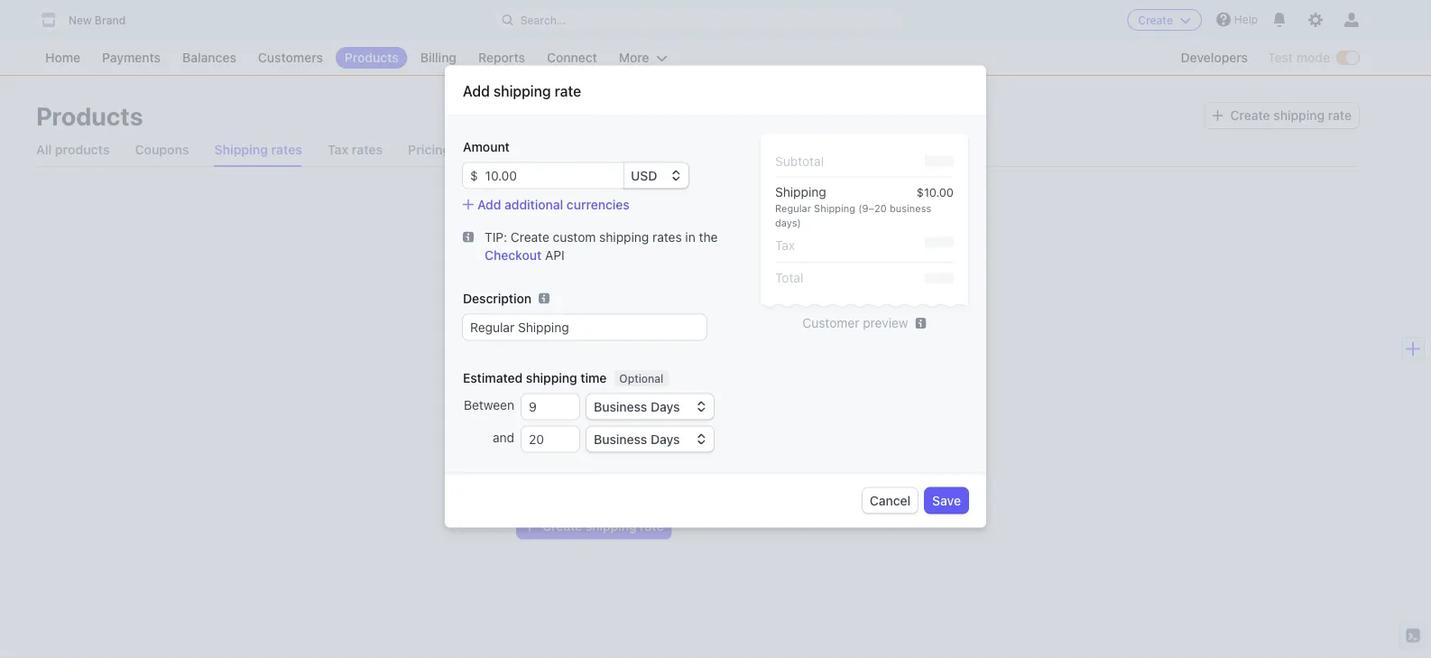 Task type: describe. For each thing, give the bounding box(es) containing it.
add additional currencies
[[478, 197, 630, 212]]

days
[[775, 217, 798, 229]]

tab list containing all products
[[36, 134, 1360, 167]]

coupons
[[135, 142, 189, 157]]

more
[[554, 475, 585, 490]]

Description text field
[[463, 314, 707, 340]]

$10.00
[[917, 185, 954, 199]]

custom
[[553, 229, 596, 244]]

billing link
[[411, 47, 466, 69]]

amount
[[463, 139, 510, 154]]

1 horizontal spatial create shipping rate button
[[1206, 103, 1360, 128]]

0 vertical spatial your
[[556, 403, 594, 424]]

reports
[[478, 50, 525, 65]]

products link
[[336, 47, 408, 69]]

0 horizontal spatial and
[[493, 430, 515, 445]]

1 horizontal spatial create shipping rate
[[1231, 108, 1352, 123]]

tax for tax rates
[[328, 142, 349, 157]]

add for add additional currencies
[[478, 197, 501, 212]]

customer
[[803, 315, 860, 330]]

rate down learn more link at bottom
[[640, 518, 664, 533]]

use
[[675, 432, 696, 446]]

shipping for shipping
[[775, 184, 827, 199]]

mode
[[1297, 50, 1331, 65]]

$
[[470, 168, 478, 183]]

subtotal
[[775, 153, 824, 168]]

shipping inside specify shipping rates and use it on your customers' receipts, invoices, and checkout sessions.
[[564, 432, 614, 446]]

1 horizontal spatial and
[[572, 450, 593, 464]]

in
[[686, 229, 696, 244]]

invoices,
[[517, 450, 568, 464]]

usd button
[[624, 163, 689, 188]]

preview
[[863, 315, 909, 330]]

on
[[711, 432, 725, 446]]

new brand button
[[36, 7, 144, 32]]

rates inside specify shipping rates and use it on your customers' receipts, invoices, and checkout sessions.
[[617, 432, 647, 446]]

shipping rates link
[[214, 134, 302, 166]]

all products link
[[36, 134, 110, 166]]

tax rates
[[328, 142, 383, 157]]

new
[[69, 14, 92, 27]]

create right svg image
[[1231, 108, 1271, 123]]

0.00 text field
[[478, 163, 624, 188]]

svg image
[[1213, 110, 1224, 121]]

regular shipping (
[[775, 202, 863, 214]]

business days
[[775, 202, 932, 229]]

tip:
[[485, 229, 507, 244]]

pricing tables
[[408, 142, 491, 157]]

rates left 'tax rates'
[[271, 142, 302, 157]]

home
[[45, 50, 80, 65]]

brand
[[95, 14, 126, 27]]

more
[[619, 50, 650, 65]]

0 horizontal spatial products
[[36, 101, 143, 130]]

cancel
[[870, 493, 911, 508]]

receipts,
[[826, 432, 877, 446]]

first
[[598, 403, 632, 424]]

pricing
[[408, 142, 451, 157]]

business
[[890, 202, 932, 214]]

balances
[[182, 50, 236, 65]]

time
[[581, 370, 607, 385]]

create inside tip: create custom shipping rates in the checkout api
[[511, 229, 550, 244]]

balances link
[[173, 47, 245, 69]]

search…
[[521, 14, 566, 26]]

add additional currencies button
[[463, 195, 630, 213]]

0 horizontal spatial create shipping rate button
[[517, 513, 671, 538]]

additional
[[505, 197, 564, 212]]

svg image for create shipping rate
[[524, 520, 535, 531]]

add for add shipping rate
[[463, 82, 490, 99]]

pricing tables link
[[408, 134, 491, 166]]

(
[[859, 202, 863, 214]]

help
[[1235, 13, 1258, 26]]

rate down connect link
[[555, 82, 581, 99]]

max text field
[[522, 426, 580, 452]]

1 horizontal spatial products
[[345, 50, 399, 65]]

products
[[55, 142, 110, 157]]

all products
[[36, 142, 110, 157]]



Task type: locate. For each thing, give the bounding box(es) containing it.
test
[[636, 403, 670, 424]]

checkout down tip:
[[485, 247, 542, 262]]

your
[[556, 403, 594, 424], [729, 432, 754, 446]]

customer preview
[[803, 315, 909, 330]]

currencies
[[567, 197, 630, 212]]

shipping
[[494, 82, 551, 99], [1274, 108, 1325, 123], [600, 229, 649, 244], [526, 370, 577, 385], [674, 403, 747, 424], [564, 432, 614, 446], [586, 518, 637, 533]]

learn more
[[517, 475, 585, 490]]

and
[[493, 430, 515, 445], [650, 432, 672, 446], [572, 450, 593, 464]]

api
[[545, 247, 565, 262]]

it
[[700, 432, 707, 446]]

developers link
[[1172, 47, 1258, 69]]

learn more link
[[517, 473, 878, 492]]

add shipping rate
[[463, 82, 581, 99]]

tip: create custom shipping rates in the checkout api
[[485, 229, 718, 262]]

$ button
[[463, 163, 478, 188]]

1 horizontal spatial your
[[729, 432, 754, 446]]

shipping left (
[[814, 202, 856, 214]]

payments
[[102, 50, 161, 65]]

0 vertical spatial add
[[463, 82, 490, 99]]

learn
[[517, 475, 551, 490]]

checkout link
[[485, 247, 542, 262]]

products left "billing"
[[345, 50, 399, 65]]

add your first test shipping rate
[[517, 403, 785, 424]]

svg image
[[463, 231, 474, 242], [524, 520, 535, 531]]

coupons link
[[135, 134, 189, 166]]

add inside button
[[478, 197, 501, 212]]

tax rates link
[[328, 134, 383, 166]]

create up developers link
[[1139, 14, 1173, 26]]

2 vertical spatial shipping
[[814, 202, 856, 214]]

create shipping rate down more
[[543, 518, 664, 533]]

add for add your first test shipping rate
[[517, 403, 552, 424]]

1 vertical spatial your
[[729, 432, 754, 446]]

products up products
[[36, 101, 143, 130]]

create down more
[[543, 518, 582, 533]]

and left use
[[650, 432, 672, 446]]

1 vertical spatial tax
[[775, 238, 795, 253]]

home link
[[36, 47, 89, 69]]

all
[[36, 142, 52, 157]]

0 vertical spatial create shipping rate button
[[1206, 103, 1360, 128]]

and up more
[[572, 450, 593, 464]]

your right on
[[729, 432, 754, 446]]

sessions.
[[656, 450, 711, 464]]

tax right shipping rates
[[328, 142, 349, 157]]

shipping for shipping rates
[[214, 142, 268, 157]]

add down reports link
[[463, 82, 490, 99]]

1 vertical spatial add
[[478, 197, 501, 212]]

save button
[[925, 488, 969, 513]]

svg image for tip: create custom shipping rates in the
[[463, 231, 474, 242]]

shipping
[[214, 142, 268, 157], [775, 184, 827, 199], [814, 202, 856, 214]]

and left the specify
[[493, 430, 515, 445]]

specify
[[517, 432, 561, 446]]

1 vertical spatial create shipping rate
[[543, 518, 664, 533]]

add
[[463, 82, 490, 99], [478, 197, 501, 212], [517, 403, 552, 424]]

create shipping rate button down the test
[[1206, 103, 1360, 128]]

usd
[[631, 168, 658, 183]]

1 horizontal spatial tax
[[775, 238, 795, 253]]

shipping rates
[[214, 142, 302, 157]]

customers
[[258, 50, 323, 65]]

description
[[463, 291, 532, 305]]

your inside specify shipping rates and use it on your customers' receipts, invoices, and checkout sessions.
[[729, 432, 754, 446]]

between
[[464, 397, 515, 412]]

add down $
[[478, 197, 501, 212]]

1 vertical spatial products
[[36, 101, 143, 130]]

0 horizontal spatial create shipping rate
[[543, 518, 664, 533]]

0 vertical spatial checkout
[[485, 247, 542, 262]]

regular
[[775, 202, 811, 214]]

customers'
[[758, 432, 823, 446]]

tables
[[454, 142, 491, 157]]

reports link
[[469, 47, 534, 69]]

tax down days
[[775, 238, 795, 253]]

1 vertical spatial checkout
[[597, 450, 652, 464]]

0 vertical spatial tax
[[328, 142, 349, 157]]

1 vertical spatial shipping
[[775, 184, 827, 199]]

rate
[[555, 82, 581, 99], [1329, 108, 1352, 123], [751, 403, 785, 424], [640, 518, 664, 533]]

tab list
[[36, 134, 1360, 167]]

total
[[775, 270, 804, 285]]

create shipping rate down test mode
[[1231, 108, 1352, 123]]

min text field
[[522, 394, 580, 419]]

rate down mode
[[1329, 108, 1352, 123]]

svg image inside create shipping rate button
[[524, 520, 535, 531]]

1 horizontal spatial svg image
[[524, 520, 535, 531]]

rates down first
[[617, 432, 647, 446]]

add up the specify
[[517, 403, 552, 424]]

new brand
[[69, 14, 126, 27]]

create button
[[1128, 9, 1202, 31]]

rates left 'in'
[[653, 229, 682, 244]]

0 horizontal spatial your
[[556, 403, 594, 424]]

1 horizontal spatial checkout
[[597, 450, 652, 464]]

rates inside tip: create custom shipping rates in the checkout api
[[653, 229, 682, 244]]

billing
[[420, 50, 457, 65]]

)
[[798, 217, 801, 229]]

connect link
[[538, 47, 606, 69]]

test mode
[[1268, 50, 1331, 65]]

tax
[[328, 142, 349, 157], [775, 238, 795, 253]]

svg image left tip:
[[463, 231, 474, 242]]

connect
[[547, 50, 597, 65]]

tax inside tab list
[[328, 142, 349, 157]]

cancel button
[[863, 488, 918, 513]]

rates
[[271, 142, 302, 157], [352, 142, 383, 157], [653, 229, 682, 244], [617, 432, 647, 446]]

rate up customers'
[[751, 403, 785, 424]]

checkout
[[485, 247, 542, 262], [597, 450, 652, 464]]

rates left the pricing
[[352, 142, 383, 157]]

the
[[699, 229, 718, 244]]

create shipping rate button
[[1206, 103, 1360, 128], [517, 513, 671, 538]]

save
[[933, 493, 961, 508]]

0 vertical spatial products
[[345, 50, 399, 65]]

Search… search field
[[492, 9, 904, 31]]

more button
[[610, 47, 677, 69]]

0 vertical spatial shipping
[[214, 142, 268, 157]]

checkout inside tip: create custom shipping rates in the checkout api
[[485, 247, 542, 262]]

optional
[[620, 372, 664, 384]]

0 vertical spatial create shipping rate
[[1231, 108, 1352, 123]]

checkout down first
[[597, 450, 652, 464]]

create up 'checkout' link
[[511, 229, 550, 244]]

create inside create button
[[1139, 14, 1173, 26]]

shipping up regular
[[775, 184, 827, 199]]

2 horizontal spatial and
[[650, 432, 672, 446]]

0 horizontal spatial svg image
[[463, 231, 474, 242]]

svg image down learn
[[524, 520, 535, 531]]

shipping right coupons
[[214, 142, 268, 157]]

0 vertical spatial svg image
[[463, 231, 474, 242]]

estimated shipping time
[[463, 370, 607, 385]]

specify shipping rates and use it on your customers' receipts, invoices, and checkout sessions.
[[517, 432, 877, 464]]

your up "max" text box
[[556, 403, 594, 424]]

products
[[345, 50, 399, 65], [36, 101, 143, 130]]

9–20
[[863, 202, 890, 214]]

developers
[[1181, 50, 1248, 65]]

2 vertical spatial add
[[517, 403, 552, 424]]

0 horizontal spatial checkout
[[485, 247, 542, 262]]

help button
[[1210, 5, 1266, 34]]

create shipping rate button down more
[[517, 513, 671, 538]]

test
[[1268, 50, 1294, 65]]

1 vertical spatial svg image
[[524, 520, 535, 531]]

tax for tax
[[775, 238, 795, 253]]

payments link
[[93, 47, 170, 69]]

1 vertical spatial create shipping rate button
[[517, 513, 671, 538]]

checkout inside specify shipping rates and use it on your customers' receipts, invoices, and checkout sessions.
[[597, 450, 652, 464]]

create
[[1139, 14, 1173, 26], [1231, 108, 1271, 123], [511, 229, 550, 244], [543, 518, 582, 533]]

shipping inside tip: create custom shipping rates in the checkout api
[[600, 229, 649, 244]]

estimated
[[463, 370, 523, 385]]

0 horizontal spatial tax
[[328, 142, 349, 157]]



Task type: vqa. For each thing, say whether or not it's contained in the screenshot.
"shipping" within the Specify shipping rates and use it on your customers' receipts, invoices, and Checkout Sessions.
yes



